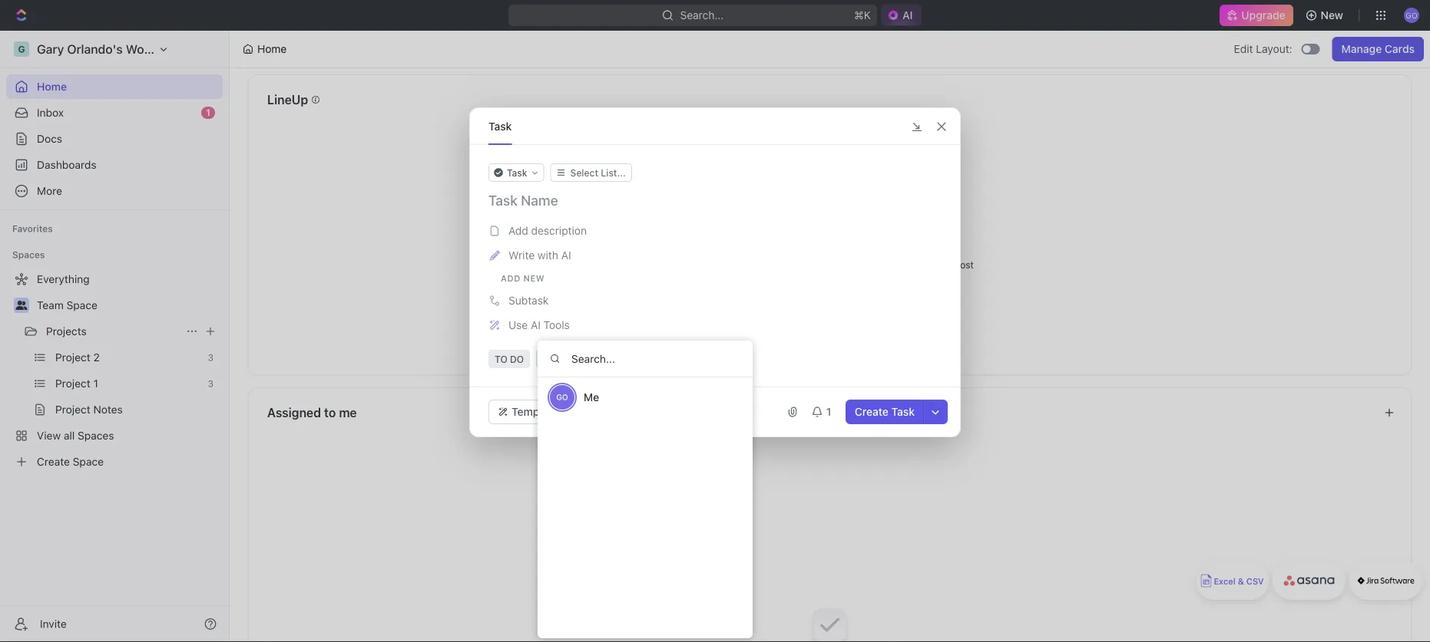 Task type: describe. For each thing, give the bounding box(es) containing it.
go inside dropdown button
[[539, 355, 551, 364]]

upgrade
[[1241, 9, 1285, 22]]

me
[[584, 391, 599, 404]]

docs
[[37, 132, 62, 145]]

Search... text field
[[538, 341, 753, 378]]

&
[[1238, 577, 1244, 587]]

0 horizontal spatial important
[[740, 272, 782, 283]]

favorites
[[12, 223, 53, 234]]

1 vertical spatial to
[[324, 406, 336, 420]]

1
[[206, 107, 210, 118]]

new button
[[1299, 3, 1353, 28]]

add description
[[508, 225, 587, 237]]

write with ai button
[[484, 243, 946, 268]]

⌘k
[[854, 9, 871, 22]]

space
[[67, 299, 97, 312]]

create
[[855, 406, 889, 419]]

list.
[[893, 260, 908, 270]]

assigned
[[267, 406, 321, 420]]

inbox
[[37, 106, 64, 119]]

lineup for lineup
[[267, 93, 308, 107]]

1 vertical spatial go
[[556, 393, 568, 402]]

lineup keeps your most important tasks in one list. add your most important task to get started.
[[686, 260, 974, 283]]

docs link
[[6, 127, 223, 151]]

sidebar navigation
[[0, 31, 230, 643]]

team
[[37, 299, 64, 312]]

keeps
[[719, 260, 745, 270]]

write
[[508, 249, 535, 262]]

projects
[[46, 325, 87, 338]]

dashboards
[[37, 159, 96, 171]]

invite
[[40, 618, 67, 631]]

2 most from the left
[[952, 260, 974, 270]]

tools
[[543, 319, 570, 332]]

task button
[[488, 108, 512, 144]]

Task Name text field
[[488, 191, 945, 210]]

task inside button
[[891, 406, 915, 419]]

add for add new
[[501, 273, 521, 283]]

manage cards
[[1342, 43, 1415, 55]]

use
[[508, 319, 528, 332]]

get
[[817, 272, 831, 283]]

edit
[[1234, 43, 1253, 55]]

create task
[[855, 406, 915, 419]]

go button
[[538, 352, 553, 367]]

layout:
[[1256, 43, 1292, 55]]

projects link
[[46, 320, 180, 344]]

ai inside button
[[561, 249, 571, 262]]

favorites button
[[6, 220, 59, 238]]

assigned to me
[[267, 406, 357, 420]]



Task type: vqa. For each thing, say whether or not it's contained in the screenshot.
JACOB SIMON'S WORKSPACE, , element
no



Task type: locate. For each thing, give the bounding box(es) containing it.
0 horizontal spatial your
[[747, 260, 767, 270]]

excel
[[1214, 577, 1236, 587]]

0 horizontal spatial go
[[539, 355, 551, 364]]

1 horizontal spatial your
[[930, 260, 950, 270]]

to
[[806, 272, 815, 283], [324, 406, 336, 420]]

1 horizontal spatial lineup
[[686, 260, 717, 270]]

1 vertical spatial lineup
[[686, 260, 717, 270]]

your right list.
[[930, 260, 950, 270]]

add
[[508, 225, 528, 237], [911, 260, 928, 270], [501, 273, 521, 283]]

lineup inside lineup keeps your most important tasks in one list. add your most important task to get started.
[[686, 260, 717, 270]]

manage
[[1342, 43, 1382, 55]]

add description button
[[484, 219, 946, 243]]

add right list.
[[911, 260, 928, 270]]

2 vertical spatial add
[[501, 273, 521, 283]]

dialog containing task
[[469, 108, 961, 438]]

0 vertical spatial lineup
[[267, 93, 308, 107]]

ai inside button
[[531, 319, 541, 332]]

0 vertical spatial add
[[508, 225, 528, 237]]

your right "keeps" at top
[[747, 260, 767, 270]]

important down "keeps" at top
[[740, 272, 782, 283]]

new
[[1321, 9, 1343, 22]]

0 horizontal spatial lineup
[[267, 93, 308, 107]]

lineup for lineup keeps your most important tasks in one list. add your most important task to get started.
[[686, 260, 717, 270]]

to inside lineup keeps your most important tasks in one list. add your most important task to get started.
[[806, 272, 815, 283]]

ai right use
[[531, 319, 541, 332]]

0 vertical spatial task
[[488, 120, 512, 132]]

most right list.
[[952, 260, 974, 270]]

tree
[[6, 267, 223, 475]]

go left me
[[556, 393, 568, 402]]

home link
[[6, 74, 223, 99]]

most
[[769, 260, 791, 270], [952, 260, 974, 270]]

started.
[[834, 272, 868, 283]]

to left me
[[324, 406, 336, 420]]

with
[[538, 249, 558, 262]]

task
[[488, 120, 512, 132], [891, 406, 915, 419]]

1 horizontal spatial to
[[806, 272, 815, 283]]

0 vertical spatial home
[[257, 43, 287, 55]]

write with ai
[[508, 249, 571, 262]]

spaces
[[12, 250, 45, 260]]

0 vertical spatial go
[[539, 355, 551, 364]]

ai
[[561, 249, 571, 262], [531, 319, 541, 332]]

0 horizontal spatial home
[[37, 80, 67, 93]]

me
[[339, 406, 357, 420]]

1 vertical spatial add
[[911, 260, 928, 270]]

excel & csv
[[1214, 577, 1264, 587]]

team space
[[37, 299, 97, 312]]

tree inside the sidebar navigation
[[6, 267, 223, 475]]

1 vertical spatial important
[[740, 272, 782, 283]]

1 horizontal spatial ai
[[561, 249, 571, 262]]

1 horizontal spatial task
[[891, 406, 915, 419]]

search...
[[680, 9, 724, 22]]

create task button
[[845, 400, 924, 425]]

tasks
[[838, 260, 861, 270]]

home inside home link
[[37, 80, 67, 93]]

use ai tools button
[[484, 313, 946, 338]]

your
[[747, 260, 767, 270], [930, 260, 950, 270]]

team space link
[[37, 293, 220, 318]]

cards
[[1385, 43, 1415, 55]]

add left new
[[501, 273, 521, 283]]

in
[[864, 260, 871, 270]]

dashboards link
[[6, 153, 223, 177]]

add for add description
[[508, 225, 528, 237]]

subtask button
[[484, 289, 946, 313]]

manage cards button
[[1332, 37, 1424, 61]]

1 horizontal spatial home
[[257, 43, 287, 55]]

0 vertical spatial ai
[[561, 249, 571, 262]]

csv
[[1246, 577, 1264, 587]]

important up get
[[793, 260, 836, 270]]

0 vertical spatial to
[[806, 272, 815, 283]]

excel & csv link
[[1196, 562, 1269, 601]]

ai right with
[[561, 249, 571, 262]]

use ai tools
[[508, 319, 570, 332]]

add inside button
[[508, 225, 528, 237]]

go down use ai tools
[[539, 355, 551, 364]]

0 vertical spatial important
[[793, 260, 836, 270]]

1 most from the left
[[769, 260, 791, 270]]

home
[[257, 43, 287, 55], [37, 80, 67, 93]]

user group image
[[16, 301, 27, 310]]

most up task
[[769, 260, 791, 270]]

go
[[539, 355, 551, 364], [556, 393, 568, 402]]

new
[[523, 273, 545, 283]]

description
[[531, 225, 587, 237]]

add up write
[[508, 225, 528, 237]]

subtask
[[508, 295, 549, 307]]

0 horizontal spatial to
[[324, 406, 336, 420]]

upgrade link
[[1220, 5, 1293, 26]]

2 your from the left
[[930, 260, 950, 270]]

1 vertical spatial ai
[[531, 319, 541, 332]]

to left get
[[806, 272, 815, 283]]

dialog
[[469, 108, 961, 438]]

1 horizontal spatial most
[[952, 260, 974, 270]]

one
[[874, 260, 890, 270]]

tree containing team space
[[6, 267, 223, 475]]

lineup
[[267, 93, 308, 107], [686, 260, 717, 270]]

1 horizontal spatial important
[[793, 260, 836, 270]]

0 horizontal spatial task
[[488, 120, 512, 132]]

pencil image
[[489, 251, 500, 261]]

0 horizontal spatial most
[[769, 260, 791, 270]]

edit layout:
[[1234, 43, 1292, 55]]

1 horizontal spatial go
[[556, 393, 568, 402]]

add new
[[501, 273, 545, 283]]

important
[[793, 260, 836, 270], [740, 272, 782, 283]]

task
[[785, 272, 803, 283]]

1 vertical spatial home
[[37, 80, 67, 93]]

add inside lineup keeps your most important tasks in one list. add your most important task to get started.
[[911, 260, 928, 270]]

1 vertical spatial task
[[891, 406, 915, 419]]

0 horizontal spatial ai
[[531, 319, 541, 332]]

1 your from the left
[[747, 260, 767, 270]]



